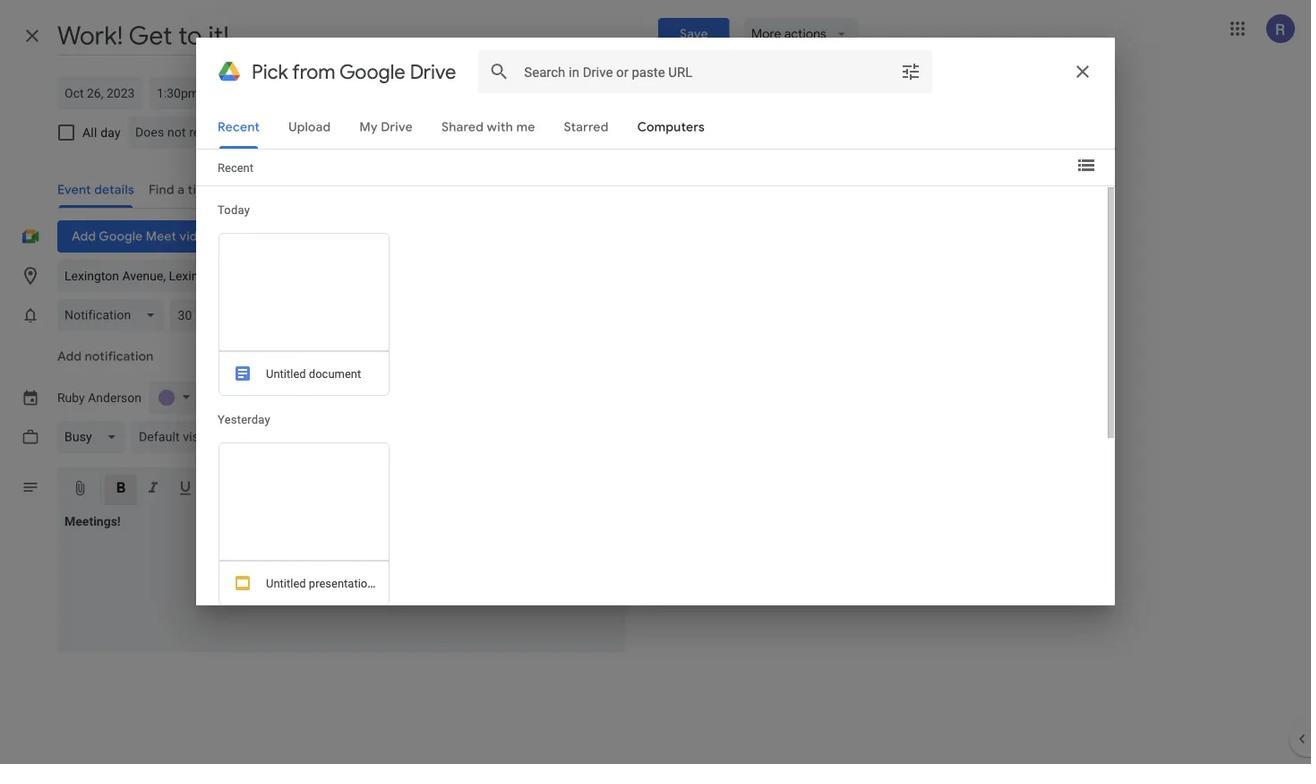 Task type: describe. For each thing, give the bounding box(es) containing it.
0 horizontal spatial time
[[503, 86, 532, 100]]

05:00)
[[422, 86, 458, 100]]

bold image
[[112, 479, 130, 500]]

all day
[[82, 125, 121, 140]]

meetings!
[[64, 514, 121, 529]]

chicago
[[541, 86, 587, 100]]

(gmt-
[[389, 86, 422, 100]]

time zone
[[601, 86, 662, 102]]

to
[[214, 86, 225, 100]]

30 minutes before element
[[57, 296, 356, 335]]

day
[[100, 125, 121, 140]]

underline image
[[176, 479, 194, 500]]

central
[[461, 86, 501, 100]]

-
[[535, 86, 538, 100]]



Task type: locate. For each thing, give the bounding box(es) containing it.
time
[[503, 86, 532, 100], [601, 86, 630, 102]]

Minutes in advance for notification number field
[[178, 299, 221, 331]]

save
[[680, 26, 708, 42]]

Description text field
[[57, 514, 626, 649]]

all
[[82, 125, 97, 140]]

1 horizontal spatial time
[[601, 86, 630, 102]]

add notification
[[57, 348, 153, 365]]

formatting options toolbar
[[57, 468, 626, 511]]

add notification button
[[50, 340, 161, 373]]

anderson
[[88, 390, 142, 405]]

ruby anderson
[[57, 390, 142, 405]]

zone
[[633, 86, 662, 102]]

add
[[57, 348, 82, 365]]

numbered list image
[[217, 479, 235, 500]]

time left the -
[[503, 86, 532, 100]]

time left zone
[[601, 86, 630, 102]]

(gmt-05:00) central time - chicago
[[389, 86, 587, 100]]

notification
[[85, 348, 153, 365]]

italic image
[[144, 479, 162, 500]]

save button
[[659, 18, 730, 50]]

Title text field
[[57, 16, 630, 56]]

ruby
[[57, 390, 85, 405]]

time inside button
[[601, 86, 630, 102]]

time zone button
[[594, 78, 669, 110]]



Task type: vqa. For each thing, say whether or not it's contained in the screenshot.
'3'
no



